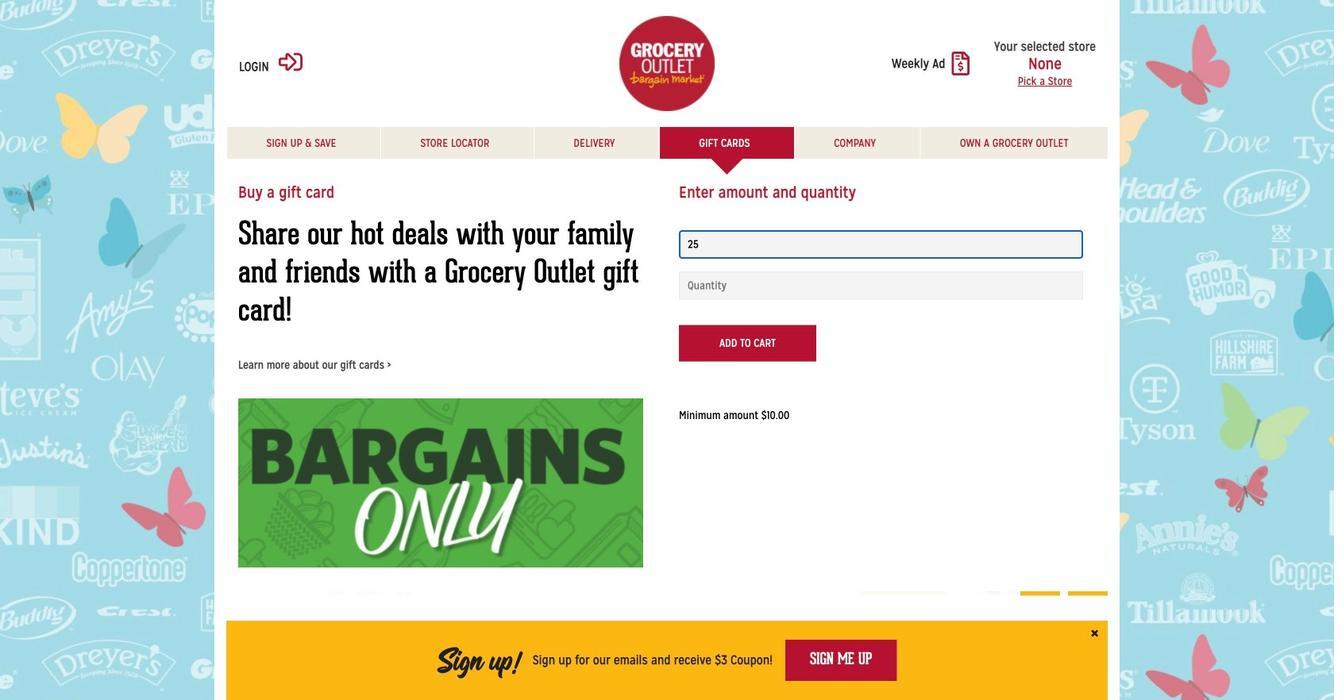 Task type: locate. For each thing, give the bounding box(es) containing it.
bargains only image
[[238, 399, 643, 568]]

None submit
[[679, 325, 816, 362]]

Quantity text field
[[679, 271, 1083, 300]]

Amount text field
[[679, 230, 1083, 259]]

navigation
[[226, 127, 1108, 592]]

sign in alt image
[[279, 50, 303, 74]]



Task type: describe. For each thing, give the bounding box(es) containing it.
file invoice dollar image
[[952, 52, 970, 75]]

grocery outlet image
[[619, 16, 715, 111]]



